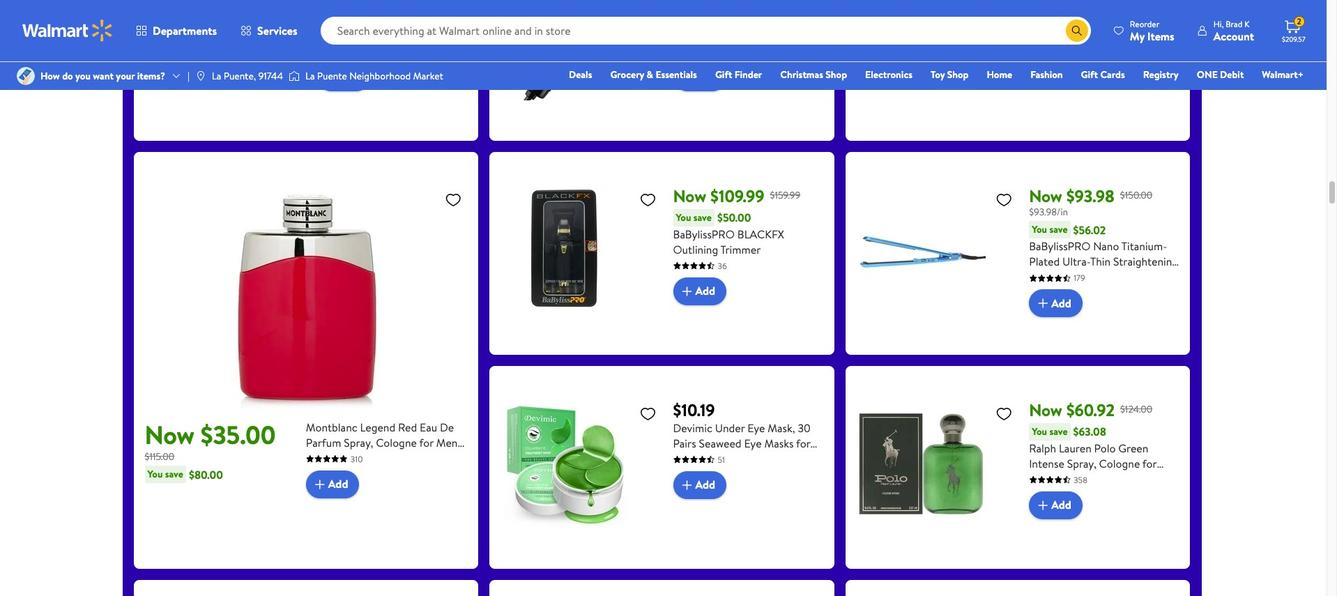 Task type: vqa. For each thing, say whether or not it's contained in the screenshot.
Walmart
no



Task type: locate. For each thing, give the bounding box(es) containing it.
0 horizontal spatial  image
[[17, 67, 35, 85]]

and right the 51 on the bottom right of the page
[[735, 451, 753, 466]]

0 vertical spatial oz
[[361, 43, 371, 58]]

you down '$115.00'
[[148, 467, 163, 481]]

add down 3.3oz
[[328, 477, 348, 492]]

add to cart image for add "button" under dark
[[679, 477, 696, 494]]

0 horizontal spatial oz
[[361, 43, 371, 58]]

hair up '281'
[[720, 28, 741, 43]]

face
[[1138, 7, 1161, 22], [673, 512, 696, 528]]

save down '$115.00'
[[165, 467, 183, 481]]

eau inside jimmy choo man blue eau de toilette spray, cologne for men, 3.3 oz
[[428, 12, 445, 28]]

1 horizontal spatial face
[[1138, 7, 1161, 22]]

add to cart image for add "button" underneath 3.3
[[323, 69, 340, 86]]

$80.00
[[189, 467, 223, 482]]

face up my
[[1138, 7, 1161, 22]]

179
[[1074, 272, 1086, 284]]

shop inside christmas shop link
[[826, 68, 848, 82]]

oz
[[361, 43, 371, 58], [1065, 471, 1076, 487]]

spray, up 358
[[1068, 456, 1097, 471]]

face left skin
[[673, 512, 696, 528]]

blow down gift finder
[[717, 89, 740, 104]]

1 vertical spatial spray,
[[344, 435, 373, 450]]

$209.57
[[1283, 34, 1306, 44]]

add for add "button" under dark
[[696, 477, 716, 493]]

eye right gel
[[693, 497, 710, 512]]

hair right ifanze
[[705, 12, 725, 28]]

1 gift from the left
[[716, 68, 733, 82]]

ralph
[[1030, 441, 1057, 456]]

add inside now $109.99 group
[[696, 283, 716, 299]]

0 horizontal spatial gift
[[716, 68, 733, 82]]

add button down 1
[[673, 63, 727, 91]]

add to cart image up ceramic
[[679, 69, 696, 86]]

add button down 3.3
[[317, 63, 371, 91]]

for right red
[[420, 435, 434, 450]]

firmx
[[1054, 7, 1082, 22]]

eau right red
[[420, 420, 438, 435]]

add button inside now $93.98 group
[[1030, 290, 1083, 317]]

la left puente
[[306, 69, 315, 83]]

gift cards
[[1082, 68, 1126, 82]]

for
[[432, 28, 446, 43], [673, 58, 688, 74], [420, 435, 434, 450], [797, 436, 811, 451], [1143, 456, 1157, 471], [673, 482, 688, 497], [786, 497, 800, 512]]

gift down '281'
[[716, 68, 733, 82]]

add up ceramic
[[696, 69, 716, 85]]

1 horizontal spatial  image
[[195, 70, 206, 82]]

add to cart image up fashion
[[1024, 48, 1041, 65]]

1 horizontal spatial gift
[[1082, 68, 1099, 82]]

men, right red
[[437, 435, 461, 450]]

brush
[[690, 28, 718, 43], [701, 43, 728, 58], [773, 89, 801, 104]]

for right polo
[[1143, 456, 1157, 471]]

gift left cards
[[1082, 68, 1099, 82]]

 image
[[289, 69, 300, 83]]

de right red
[[440, 420, 454, 435]]

save up ralph
[[1050, 425, 1068, 438]]

blue down 'curling,'
[[673, 104, 695, 120]]

men, left 8
[[1030, 471, 1054, 487]]

2 add to cart image from the top
[[679, 283, 696, 300]]

1 vertical spatial and
[[744, 482, 761, 497]]

for up market
[[432, 28, 446, 43]]

jimmy
[[317, 12, 349, 28]]

spray, up 154
[[356, 28, 386, 43]]

1 la from the left
[[212, 69, 221, 83]]

2 la from the left
[[306, 69, 315, 83]]

de inside jimmy choo man blue eau de toilette spray, cologne for men, 3.3 oz
[[448, 12, 462, 28]]

gift for gift finder
[[716, 68, 733, 82]]

blow
[[731, 43, 754, 58], [717, 89, 740, 104]]

 image left how on the left top of the page
[[17, 67, 35, 85]]

walmart+ link
[[1256, 67, 1311, 82]]

you down $93.98/in
[[1032, 223, 1048, 237]]

eau right the 'man'
[[428, 12, 445, 28]]

add down 8
[[1052, 498, 1072, 513]]

for inside montblanc legend red eau de parfum spray, cologne for men, 3.3oz
[[420, 435, 434, 450]]

men, left 3.3
[[317, 43, 341, 58]]

$60.92
[[1067, 398, 1115, 422]]

blow right '281'
[[731, 43, 754, 58]]

you
[[860, 39, 875, 53], [676, 210, 692, 224], [1032, 223, 1048, 237], [1032, 425, 1048, 438], [148, 467, 163, 481]]

0 vertical spatial de
[[448, 12, 462, 28]]

treatment,
[[673, 466, 726, 482]]

add inside now $93.98 group
[[1052, 296, 1072, 311]]

how do you want your items?
[[40, 69, 165, 83]]

1 vertical spatial face
[[673, 512, 696, 528]]

1 vertical spatial blue
[[673, 104, 695, 120]]

0 vertical spatial face
[[1138, 7, 1161, 22]]

0 horizontal spatial babylisspro
[[673, 226, 735, 242]]

eye left patches
[[761, 466, 778, 482]]

you inside you save $63.08 ralph lauren polo green intense spray, cologne for men, 8 oz
[[1032, 425, 1048, 438]]

and right eyes on the bottom of the page
[[744, 482, 761, 497]]

1 horizontal spatial men,
[[437, 435, 461, 450]]

save inside you save $20.01
[[878, 39, 896, 53]]

eye
[[748, 420, 766, 436], [745, 436, 762, 451], [761, 466, 778, 482], [764, 482, 782, 497], [693, 497, 710, 512], [741, 497, 758, 512]]

0 vertical spatial blow
[[731, 43, 754, 58]]

oz right 8
[[1065, 471, 1076, 487]]

gift for gift cards
[[1082, 68, 1099, 82]]

electronics
[[866, 68, 913, 82]]

add down 3.3
[[340, 69, 360, 85]]

1 horizontal spatial la
[[306, 69, 315, 83]]

add to cart image up gel
[[679, 477, 696, 494]]

add up fashion link
[[1041, 48, 1061, 64]]

$48.00
[[857, 21, 887, 35]]

add for add "button" below 8
[[1052, 498, 1072, 513]]

green
[[1119, 441, 1149, 456]]

hair
[[705, 12, 725, 28], [720, 28, 741, 43]]

now $93.98 group
[[857, 163, 1180, 344]]

0 horizontal spatial shop
[[826, 68, 848, 82]]

you up ralph
[[1032, 425, 1048, 438]]

now inside "now $35.00 $115.00 you save $80.00"
[[145, 418, 195, 452]]

styler
[[787, 43, 816, 58]]

k
[[1245, 18, 1250, 30]]

clear search field text image
[[1050, 25, 1061, 36]]

shop inside toy shop link
[[948, 68, 969, 82]]

do
[[62, 69, 73, 83]]

christmas shop
[[781, 68, 848, 82]]

shop for christmas shop
[[826, 68, 848, 82]]

puffy
[[690, 482, 717, 497]]

1 vertical spatial de
[[440, 420, 454, 435]]

electronics link
[[859, 67, 919, 82]]

add for add "button" underneath 3.3oz
[[328, 477, 348, 492]]

you inside now $93.98 $150.00 $93.98/in you save $56.02 babylisspro nano titanium- plated ultra-thin straightening iron
[[1032, 223, 1048, 237]]

add to cart image for add "button" below 8
[[1035, 497, 1052, 514]]

one debit link
[[1191, 67, 1251, 82]]

for right pads
[[786, 497, 800, 512]]

now up ralph
[[1030, 398, 1063, 422]]

add button down 36
[[673, 277, 727, 305]]

for left 1
[[673, 58, 688, 74]]

1 vertical spatial eau
[[420, 420, 438, 435]]

search icon image
[[1072, 25, 1083, 36]]

now up $80.00 on the left bottom of page
[[145, 418, 195, 452]]

patches
[[781, 466, 819, 482]]

trimmer
[[721, 242, 761, 257]]

face inside "$10.19 devimic under eye mask, 30 pairs seaweed eye masks for dark circles and puffiness treatment, under eye patches for puffy eyes and eye bags, gel eye mask eye pads for face skin care"
[[673, 512, 696, 528]]

add to favorites list, montblanc legend red eau de parfum spray, cologne for men, 3.3oz image
[[445, 191, 462, 208]]

add for add "button" inside the now $93.98 group
[[1052, 296, 1072, 311]]

,
[[804, 89, 806, 104]]

0 horizontal spatial blue
[[404, 12, 425, 28]]

toy shop
[[931, 68, 969, 82]]

1 horizontal spatial shop
[[948, 68, 969, 82]]

lauren
[[1060, 441, 1092, 456]]

spray, up 310
[[344, 435, 373, 450]]

blue right the 'man'
[[404, 12, 425, 28]]

save inside you save $63.08 ralph lauren polo green intense spray, cologne for men, 8 oz
[[1050, 425, 1068, 438]]

add down outlining
[[696, 283, 716, 299]]

0 vertical spatial spray,
[[356, 28, 386, 43]]

for inside you save $63.08 ralph lauren polo green intense spray, cologne for men, 8 oz
[[1143, 456, 1157, 471]]

save left $50.00
[[694, 210, 712, 224]]

you for $50.00
[[676, 210, 692, 224]]

&
[[647, 68, 654, 82]]

departments button
[[124, 14, 229, 47]]

2 vertical spatial cologne
[[1100, 456, 1141, 471]]

you for $20.01
[[860, 39, 875, 53]]

 image for how
[[17, 67, 35, 85]]

deals
[[569, 68, 593, 82]]

babylisspro down $56.02
[[1030, 239, 1091, 254]]

save down the $48.00
[[878, 39, 896, 53]]

add to cart image inside now $93.98 group
[[1035, 295, 1052, 312]]

add to cart image down intense
[[1035, 497, 1052, 514]]

save inside "now $35.00 $115.00 you save $80.00"
[[165, 467, 183, 481]]

add to favorites list, devimic under eye mask, 30 pairs seaweed eye masks for dark circles and puffiness treatment, under eye patches for puffy eyes and eye bags, gel eye mask eye pads for face skin care image
[[640, 405, 657, 422]]

deals link
[[563, 67, 599, 82]]

you up outlining
[[676, 210, 692, 224]]

$93.98/in
[[1030, 205, 1069, 219]]

oz right 3.3
[[361, 43, 371, 58]]

you inside you save $50.00 babylisspro blackfx outlining trimmer
[[676, 210, 692, 224]]

dryer
[[728, 12, 756, 28], [743, 28, 771, 43], [757, 43, 785, 58], [743, 89, 771, 104]]

 image right |
[[195, 70, 206, 82]]

instant
[[1019, 7, 1052, 22]]

jimmy choo man blue eau de toilette spray, cologne for men, 3.3 oz
[[317, 12, 462, 58]]

you inside you save $20.01
[[860, 39, 875, 53]]

1 horizontal spatial blue
[[673, 104, 695, 120]]

2 vertical spatial spray,
[[1068, 456, 1097, 471]]

1 vertical spatial men,
[[437, 435, 461, 450]]

cologne right montblanc
[[376, 435, 417, 450]]

add to cart image for add "button" underneath 3.3oz
[[312, 476, 328, 493]]

babylisspro
[[673, 226, 735, 242], [1030, 239, 1091, 254]]

eye left 'bags,'
[[764, 482, 782, 497]]

grocery
[[611, 68, 645, 82]]

you for $63.08
[[1032, 425, 1048, 438]]

0 vertical spatial blue
[[404, 12, 425, 28]]

men,
[[317, 43, 341, 58], [437, 435, 461, 450], [1030, 471, 1054, 487]]

de
[[448, 12, 462, 28], [440, 420, 454, 435]]

($48
[[1019, 0, 1041, 7]]

under up the mask
[[728, 466, 758, 482]]

add for add "button" under tightener,
[[1041, 48, 1061, 64]]

2 horizontal spatial men,
[[1030, 471, 1054, 487]]

$10.19
[[673, 398, 715, 422]]

 image
[[17, 67, 35, 85], [195, 70, 206, 82]]

la
[[212, 69, 221, 83], [306, 69, 315, 83]]

titanium-
[[1122, 239, 1168, 254]]

Walmart Site-Wide search field
[[321, 17, 1092, 45]]

1 horizontal spatial babylisspro
[[1030, 239, 1091, 254]]

2 gift from the left
[[1082, 68, 1099, 82]]

now for $60.92
[[1030, 398, 1063, 422]]

shop right christmas
[[826, 68, 848, 82]]

you inside "now $35.00 $115.00 you save $80.00"
[[148, 467, 163, 481]]

save
[[878, 39, 896, 53], [694, 210, 712, 224], [1050, 223, 1068, 237], [1050, 425, 1068, 438], [165, 467, 183, 481]]

281
[[718, 46, 730, 58]]

cologne up market
[[388, 28, 429, 43]]

spray,
[[356, 28, 386, 43], [344, 435, 373, 450], [1068, 456, 1097, 471]]

1 vertical spatial oz
[[1065, 471, 1076, 487]]

now right "add to favorites list, babylisspro blackfx outlining trimmer" image
[[673, 184, 707, 208]]

now $109.99 group
[[501, 163, 824, 344]]

cologne down $63.08 at the right of the page
[[1100, 456, 1141, 471]]

0 vertical spatial eau
[[428, 12, 445, 28]]

and
[[735, 451, 753, 466], [744, 482, 761, 497]]

add button down iron
[[1030, 290, 1083, 317]]

 image for la
[[195, 70, 206, 82]]

puffiness
[[755, 451, 800, 466]]

grocery & essentials
[[611, 68, 697, 82]]

add to cart image
[[1024, 48, 1041, 65], [323, 69, 340, 86], [1035, 295, 1052, 312], [312, 476, 328, 493], [679, 477, 696, 494], [1035, 497, 1052, 514]]

cologne
[[388, 28, 429, 43], [376, 435, 417, 450], [1100, 456, 1141, 471]]

under up the 51 on the bottom right of the page
[[716, 420, 745, 436]]

fashion
[[1031, 68, 1063, 82]]

now for $109.99
[[673, 184, 707, 208]]

babylisspro down $50.00
[[673, 226, 735, 242]]

dryer down finder
[[743, 89, 771, 104]]

save down $93.98/in
[[1050, 223, 1068, 237]]

bags,
[[784, 482, 810, 497]]

1 vertical spatial add to cart image
[[679, 283, 696, 300]]

for right masks
[[797, 436, 811, 451]]

now for $93.98
[[1030, 184, 1063, 208]]

spray, inside montblanc legend red eau de parfum spray, cologne for men, 3.3oz
[[344, 435, 373, 450]]

add to cart image
[[679, 69, 696, 86], [679, 283, 696, 300]]

you down the $48.00
[[860, 39, 875, 53]]

0 vertical spatial add to cart image
[[679, 69, 696, 86]]

de right the 'man'
[[448, 12, 462, 28]]

0 horizontal spatial men,
[[317, 43, 341, 58]]

you save $20.01
[[860, 39, 932, 54]]

0 horizontal spatial la
[[212, 69, 221, 83]]

1 shop from the left
[[826, 68, 848, 82]]

save for $63.08
[[1050, 425, 1068, 438]]

1 vertical spatial cologne
[[376, 435, 417, 450]]

la puente, 91744
[[212, 69, 283, 83]]

2 vertical spatial men,
[[1030, 471, 1054, 487]]

add button down tightener,
[[1019, 42, 1072, 70]]

salon
[[714, 74, 740, 89]]

0 horizontal spatial face
[[673, 512, 696, 528]]

under
[[716, 420, 745, 436], [728, 466, 758, 482]]

save inside you save $50.00 babylisspro blackfx outlining trimmer
[[694, 210, 712, 224]]

add down ultra-
[[1052, 296, 1072, 311]]

1
[[694, 43, 698, 58]]

add button down dark
[[673, 471, 727, 499]]

now right add to favorites list, babylisspro nano titanium-plated ultra-thin straightening iron image
[[1030, 184, 1063, 208]]

blue inside jimmy choo man blue eau de toilette spray, cologne for men, 3.3 oz
[[404, 12, 425, 28]]

thomas
[[1105, 0, 1142, 7]]

for inside the ifanze hair dryer brush, hot air brush hair dryer volumizer 4 in 1 brush blow dryer styler for rotating straightening, curling, salon negative ion ceramic blow dryer brush , blue
[[673, 58, 688, 74]]

now inside now $93.98 $150.00 $93.98/in you save $56.02 babylisspro nano titanium- plated ultra-thin straightening iron
[[1030, 184, 1063, 208]]

1 horizontal spatial oz
[[1065, 471, 1076, 487]]

add left eyes on the bottom of the page
[[696, 477, 716, 493]]

brush,
[[758, 12, 788, 28]]

roth
[[1144, 0, 1168, 7]]

la left puente,
[[212, 69, 221, 83]]

add to cart image down iron
[[1035, 295, 1052, 312]]

$20.01
[[901, 39, 932, 54]]

add to cart image for add "button" inside the now $93.98 group
[[1035, 295, 1052, 312]]

registry link
[[1137, 67, 1186, 82]]

add to cart image down toilette
[[323, 69, 340, 86]]

temporary
[[1084, 7, 1136, 22]]

shop right toy
[[948, 68, 969, 82]]

0 vertical spatial cologne
[[388, 28, 429, 43]]

hot
[[791, 12, 810, 28]]

mask
[[713, 497, 738, 512]]

2 shop from the left
[[948, 68, 969, 82]]

add to cart image down outlining
[[679, 283, 696, 300]]

add to cart image down 3.3oz
[[312, 476, 328, 493]]

0 vertical spatial men,
[[317, 43, 341, 58]]

blue inside the ifanze hair dryer brush, hot air brush hair dryer volumizer 4 in 1 brush blow dryer styler for rotating straightening, curling, salon negative ion ceramic blow dryer brush , blue
[[673, 104, 695, 120]]

de inside montblanc legend red eau de parfum spray, cologne for men, 3.3oz
[[440, 420, 454, 435]]



Task type: describe. For each thing, give the bounding box(es) containing it.
plated
[[1030, 254, 1060, 269]]

add for add "button" inside now $109.99 group
[[696, 283, 716, 299]]

gel
[[673, 497, 690, 512]]

mask,
[[768, 420, 796, 436]]

add for add "button" underneath 3.3
[[340, 69, 360, 85]]

0 vertical spatial under
[[716, 420, 745, 436]]

skin
[[699, 512, 718, 528]]

straightening,
[[735, 58, 802, 74]]

walmart image
[[22, 20, 113, 42]]

add for add "button" underneath 1
[[696, 69, 716, 85]]

3.4
[[1070, 22, 1085, 37]]

1 add to cart image from the top
[[679, 69, 696, 86]]

ion
[[789, 74, 804, 89]]

choo
[[351, 12, 378, 28]]

hi, brad k account
[[1214, 18, 1255, 44]]

thin
[[1091, 254, 1111, 269]]

la for la puente neighborhood market
[[306, 69, 315, 83]]

debit
[[1221, 68, 1245, 82]]

you save $50.00 babylisspro blackfx outlining trimmer
[[673, 210, 785, 257]]

face inside ($48 value) peter thomas roth instant firmx temporary face tightener, 3.4 oz
[[1138, 7, 1161, 22]]

3.3
[[344, 43, 358, 58]]

add to cart image for add "button" under tightener,
[[1024, 48, 1041, 65]]

in
[[683, 43, 692, 58]]

154
[[362, 46, 374, 58]]

legend
[[360, 420, 396, 435]]

$109.99
[[711, 184, 765, 208]]

fashion link
[[1025, 67, 1070, 82]]

toy
[[931, 68, 945, 82]]

outlining
[[673, 242, 719, 257]]

2 $209.57
[[1283, 15, 1306, 44]]

save for $20.01
[[878, 39, 896, 53]]

eyes
[[719, 482, 741, 497]]

now $93.98 $150.00 $93.98/in you save $56.02 babylisspro nano titanium- plated ultra-thin straightening iron
[[1030, 184, 1179, 285]]

care
[[721, 512, 744, 528]]

gift finder
[[716, 68, 763, 82]]

babylisspro inside you save $50.00 babylisspro blackfx outlining trimmer
[[673, 226, 735, 242]]

eye left mask,
[[748, 420, 766, 436]]

one debit
[[1197, 68, 1245, 82]]

add to favorites list, babylisspro nano titanium-plated ultra-thin straightening iron image
[[996, 191, 1013, 208]]

puente,
[[224, 69, 256, 83]]

add to favorites list, ralph lauren polo green intense spray, cologne for men, 8 oz image
[[996, 405, 1013, 422]]

men, inside you save $63.08 ralph lauren polo green intense spray, cologne for men, 8 oz
[[1030, 471, 1054, 487]]

$150.00
[[1121, 188, 1153, 202]]

how
[[40, 69, 60, 83]]

reorder my items
[[1131, 18, 1175, 44]]

ifanze hair dryer brush, hot air brush hair dryer volumizer 4 in 1 brush blow dryer styler for rotating straightening, curling, salon negative ion ceramic blow dryer brush , blue
[[673, 12, 821, 120]]

ultra-
[[1063, 254, 1091, 269]]

your
[[116, 69, 135, 83]]

home
[[987, 68, 1013, 82]]

pads
[[761, 497, 783, 512]]

nano
[[1094, 239, 1120, 254]]

$93.98
[[1067, 184, 1115, 208]]

puente
[[317, 69, 347, 83]]

for left puffy
[[673, 482, 688, 497]]

tightener,
[[1019, 22, 1067, 37]]

ifanze
[[673, 12, 702, 28]]

cologne inside montblanc legend red eau de parfum spray, cologne for men, 3.3oz
[[376, 435, 417, 450]]

red
[[398, 420, 417, 435]]

gift finder link
[[709, 67, 769, 82]]

dryer left styler
[[757, 43, 785, 58]]

$35.00
[[201, 418, 276, 452]]

departments
[[153, 23, 217, 38]]

358
[[1074, 474, 1088, 486]]

eau inside montblanc legend red eau de parfum spray, cologne for men, 3.3oz
[[420, 420, 438, 435]]

devimic
[[673, 420, 713, 436]]

my
[[1131, 28, 1145, 44]]

oz inside you save $63.08 ralph lauren polo green intense spray, cologne for men, 8 oz
[[1065, 471, 1076, 487]]

for inside jimmy choo man blue eau de toilette spray, cologne for men, 3.3 oz
[[432, 28, 446, 43]]

now $60.92 $124.00
[[1030, 398, 1153, 422]]

4
[[673, 43, 680, 58]]

cologne inside you save $63.08 ralph lauren polo green intense spray, cologne for men, 8 oz
[[1100, 456, 1141, 471]]

oz inside jimmy choo man blue eau de toilette spray, cologne for men, 3.3 oz
[[361, 43, 371, 58]]

you save $63.08 ralph lauren polo green intense spray, cologne for men, 8 oz
[[1030, 424, 1157, 487]]

men, inside jimmy choo man blue eau de toilette spray, cologne for men, 3.3 oz
[[317, 43, 341, 58]]

1 vertical spatial blow
[[717, 89, 740, 104]]

finder
[[735, 68, 763, 82]]

2
[[1298, 15, 1302, 27]]

spray, inside jimmy choo man blue eau de toilette spray, cologne for men, 3.3 oz
[[356, 28, 386, 43]]

gift cards link
[[1075, 67, 1132, 82]]

8
[[1056, 471, 1063, 487]]

parfum
[[306, 435, 341, 450]]

circles
[[699, 451, 733, 466]]

add button down 8
[[1030, 491, 1083, 519]]

reorder
[[1131, 18, 1160, 30]]

peter
[[1076, 0, 1103, 7]]

dryer left brush,
[[728, 12, 756, 28]]

$10.19 devimic under eye mask, 30 pairs seaweed eye masks for dark circles and puffiness treatment, under eye patches for puffy eyes and eye bags, gel eye mask eye pads for face skin care
[[673, 398, 819, 528]]

straightening
[[1114, 254, 1179, 269]]

spray, inside you save $63.08 ralph lauren polo green intense spray, cologne for men, 8 oz
[[1068, 456, 1097, 471]]

polo
[[1095, 441, 1116, 456]]

cologne inside jimmy choo man blue eau de toilette spray, cologne for men, 3.3 oz
[[388, 28, 429, 43]]

1 vertical spatial under
[[728, 466, 758, 482]]

items?
[[137, 69, 165, 83]]

essentials
[[656, 68, 697, 82]]

walmart+
[[1263, 68, 1304, 82]]

la puente neighborhood market
[[306, 69, 444, 83]]

air
[[673, 28, 688, 43]]

91744
[[258, 69, 283, 83]]

value)
[[1044, 0, 1073, 7]]

shop for toy shop
[[948, 68, 969, 82]]

now for $35.00
[[145, 418, 195, 452]]

dark
[[673, 451, 697, 466]]

account
[[1214, 28, 1255, 44]]

save inside now $93.98 $150.00 $93.98/in you save $56.02 babylisspro nano titanium- plated ultra-thin straightening iron
[[1050, 223, 1068, 237]]

$159.99
[[770, 188, 801, 202]]

eye left masks
[[745, 436, 762, 451]]

masks
[[765, 436, 794, 451]]

toy shop link
[[925, 67, 975, 82]]

one
[[1197, 68, 1218, 82]]

$63.08
[[1074, 424, 1107, 440]]

add button inside now $109.99 group
[[673, 277, 727, 305]]

add button down 3.3oz
[[306, 471, 360, 498]]

Search search field
[[321, 17, 1092, 45]]

0 vertical spatial and
[[735, 451, 753, 466]]

eye left pads
[[741, 497, 758, 512]]

services
[[257, 23, 298, 38]]

christmas shop link
[[774, 67, 854, 82]]

add to favorites list, babylisspro blackfx outlining trimmer image
[[640, 191, 657, 208]]

save for $50.00
[[694, 210, 712, 224]]

$50.00
[[718, 210, 752, 225]]

$115.00
[[145, 450, 175, 464]]

babylisspro inside now $93.98 $150.00 $93.98/in you save $56.02 babylisspro nano titanium- plated ultra-thin straightening iron
[[1030, 239, 1091, 254]]

men, inside montblanc legend red eau de parfum spray, cologne for men, 3.3oz
[[437, 435, 461, 450]]

la for la puente, 91744
[[212, 69, 221, 83]]

dryer up straightening,
[[743, 28, 771, 43]]

want
[[93, 69, 114, 83]]



